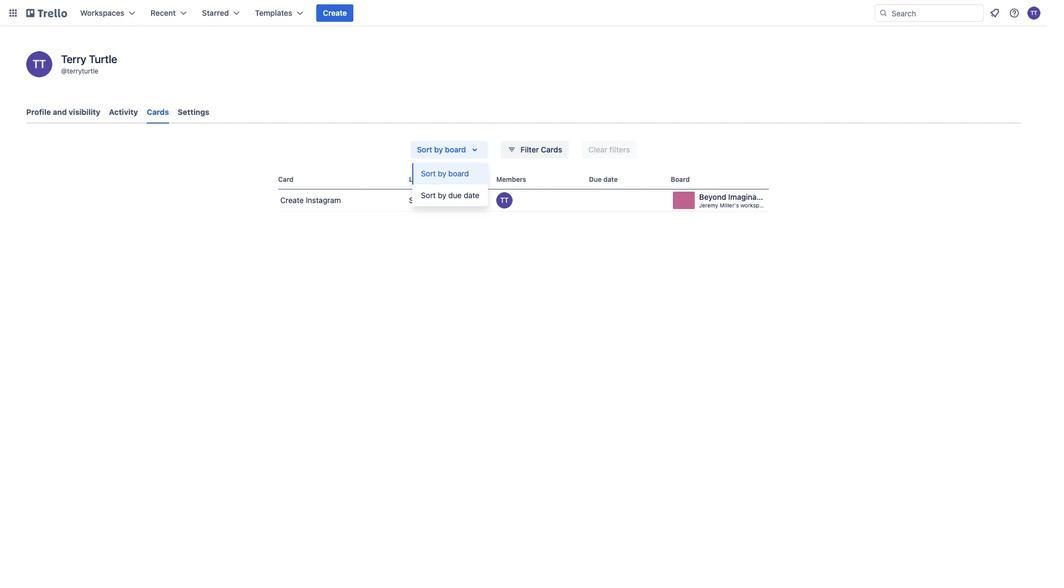 Task type: vqa. For each thing, say whether or not it's contained in the screenshot.
Terry
yes



Task type: locate. For each thing, give the bounding box(es) containing it.
0 vertical spatial by
[[434, 145, 443, 154]]

activity link
[[109, 103, 138, 122]]

sort inside popup button
[[417, 145, 432, 154]]

1 vertical spatial board
[[448, 169, 469, 178]]

board inside button
[[448, 169, 469, 178]]

settings link
[[178, 103, 209, 122]]

cards
[[147, 108, 169, 117], [541, 145, 562, 154]]

0 vertical spatial create
[[323, 8, 347, 17]]

0 vertical spatial sort by board
[[417, 145, 466, 154]]

sort by board
[[417, 145, 466, 154], [421, 169, 469, 178]]

beyond imagination jeremy miller's workspace
[[699, 193, 770, 209]]

0 vertical spatial cards
[[147, 108, 169, 117]]

workspace
[[741, 202, 769, 209]]

board inside popup button
[[445, 145, 466, 154]]

0 vertical spatial date
[[603, 176, 618, 183]]

activity
[[109, 108, 138, 117]]

1 horizontal spatial cards
[[541, 145, 562, 154]]

board up due
[[448, 169, 469, 178]]

date
[[603, 176, 618, 183], [464, 191, 479, 200]]

by up sort by due date
[[438, 169, 446, 178]]

2 vertical spatial by
[[438, 191, 446, 200]]

filter
[[521, 145, 539, 154]]

sort by board button
[[412, 163, 488, 185]]

0 vertical spatial board
[[445, 145, 466, 154]]

by for sort by due date button
[[438, 191, 446, 200]]

cards link
[[147, 103, 169, 124]]

by up sort by board button
[[434, 145, 443, 154]]

menu
[[412, 163, 488, 207]]

board
[[671, 176, 690, 183]]

clear
[[588, 145, 607, 154]]

cards right activity
[[147, 108, 169, 117]]

cards right filter
[[541, 145, 562, 154]]

create for create instagram
[[280, 196, 304, 205]]

1 vertical spatial cards
[[541, 145, 562, 154]]

2 vertical spatial sort
[[421, 191, 436, 200]]

terryturtle
[[67, 67, 98, 75]]

1 vertical spatial date
[[464, 191, 479, 200]]

sort by board for sort by board popup button
[[417, 145, 466, 154]]

profile
[[26, 108, 51, 117]]

by inside popup button
[[434, 145, 443, 154]]

1 vertical spatial create
[[280, 196, 304, 205]]

0 notifications image
[[988, 7, 1001, 20]]

1 vertical spatial sort by board
[[421, 169, 469, 178]]

0 vertical spatial terry turtle (terryturtle) image
[[26, 51, 52, 77]]

0 horizontal spatial create
[[280, 196, 304, 205]]

@
[[61, 67, 67, 75]]

create inside button
[[323, 8, 347, 17]]

sort
[[417, 145, 432, 154], [421, 169, 436, 178], [421, 191, 436, 200]]

1 horizontal spatial terry turtle (terryturtle) image
[[496, 193, 513, 209]]

board up sort by board button
[[445, 145, 466, 154]]

0 horizontal spatial date
[[464, 191, 479, 200]]

jeremy
[[699, 202, 718, 209]]

1 horizontal spatial create
[[323, 8, 347, 17]]

and
[[53, 108, 67, 117]]

1 vertical spatial by
[[438, 169, 446, 178]]

0 horizontal spatial cards
[[147, 108, 169, 117]]

card
[[278, 176, 293, 183]]

date inside sort by due date button
[[464, 191, 479, 200]]

terry turtle (terryturtle) image
[[1027, 7, 1041, 20]]

board
[[445, 145, 466, 154], [448, 169, 469, 178]]

terry turtle (terryturtle) image down members
[[496, 193, 513, 209]]

sort by due date
[[421, 191, 479, 200]]

terry turtle (terryturtle) image left @
[[26, 51, 52, 77]]

filter cards button
[[501, 141, 569, 159]]

visibility
[[69, 108, 100, 117]]

terry turtle (terryturtle) image
[[26, 51, 52, 77], [496, 193, 513, 209]]

sort by board up sort by board button
[[417, 145, 466, 154]]

recent
[[151, 8, 176, 17]]

clear filters button
[[582, 141, 637, 159]]

Search field
[[888, 5, 983, 21]]

sort by board inside popup button
[[417, 145, 466, 154]]

by
[[434, 145, 443, 154], [438, 169, 446, 178], [438, 191, 446, 200]]

board for sort by board popup button
[[445, 145, 466, 154]]

by for sort by board popup button
[[434, 145, 443, 154]]

profile and visibility link
[[26, 103, 100, 122]]

sort by board up sort by due date
[[421, 169, 469, 178]]

by left due
[[438, 191, 446, 200]]

profile and visibility
[[26, 108, 100, 117]]

sort by board inside button
[[421, 169, 469, 178]]

due date
[[589, 176, 618, 183]]

0 vertical spatial sort
[[417, 145, 432, 154]]

1 vertical spatial sort
[[421, 169, 436, 178]]

create
[[323, 8, 347, 17], [280, 196, 304, 205]]



Task type: describe. For each thing, give the bounding box(es) containing it.
search image
[[879, 9, 888, 17]]

workspaces
[[80, 8, 124, 17]]

beyond
[[699, 193, 726, 202]]

due
[[448, 191, 462, 200]]

by for sort by board button
[[438, 169, 446, 178]]

templates button
[[249, 4, 310, 22]]

sort for sort by board popup button
[[417, 145, 432, 154]]

sort by board for sort by board button
[[421, 169, 469, 178]]

sort by board button
[[410, 141, 488, 159]]

sort for sort by due date button
[[421, 191, 436, 200]]

miller's
[[720, 202, 739, 209]]

social
[[409, 196, 430, 205]]

members
[[496, 176, 526, 183]]

instagram
[[306, 196, 341, 205]]

templates
[[255, 8, 292, 17]]

primary element
[[0, 0, 1047, 26]]

social media
[[409, 196, 454, 205]]

1 horizontal spatial date
[[603, 176, 618, 183]]

filter cards
[[521, 145, 562, 154]]

terry
[[61, 52, 86, 65]]

menu containing sort by board
[[412, 163, 488, 207]]

clear filters
[[588, 145, 630, 154]]

settings
[[178, 108, 209, 117]]

starred button
[[195, 4, 246, 22]]

cards inside button
[[541, 145, 562, 154]]

recent button
[[144, 4, 193, 22]]

create instagram
[[280, 196, 341, 205]]

sort by due date button
[[412, 185, 488, 207]]

sort for sort by board button
[[421, 169, 436, 178]]

list
[[409, 176, 421, 183]]

create for create
[[323, 8, 347, 17]]

due
[[589, 176, 602, 183]]

create instagram link
[[278, 190, 405, 212]]

open information menu image
[[1009, 8, 1020, 19]]

media
[[432, 196, 454, 205]]

board for sort by board button
[[448, 169, 469, 178]]

terry turtle @ terryturtle
[[61, 52, 117, 75]]

workspaces button
[[74, 4, 142, 22]]

imagination
[[728, 193, 770, 202]]

turtle
[[89, 52, 117, 65]]

0 horizontal spatial terry turtle (terryturtle) image
[[26, 51, 52, 77]]

create button
[[316, 4, 353, 22]]

1 vertical spatial terry turtle (terryturtle) image
[[496, 193, 513, 209]]

starred
[[202, 8, 229, 17]]

back to home image
[[26, 4, 67, 22]]

filters
[[609, 145, 630, 154]]



